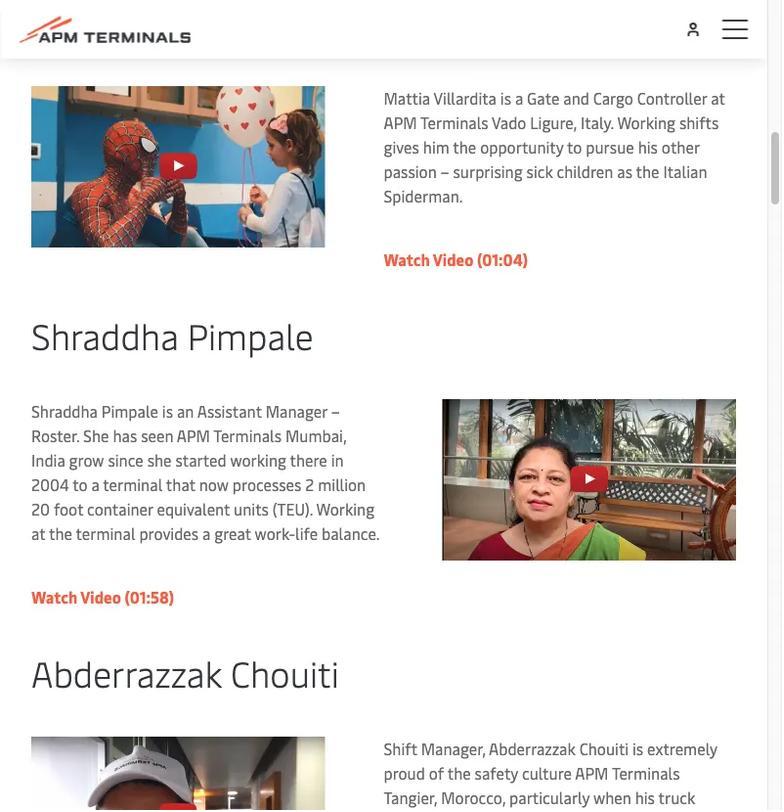 Task type: locate. For each thing, give the bounding box(es) containing it.
india
[[31, 450, 65, 471]]

terminals down villardita
[[421, 113, 489, 134]]

0 vertical spatial at
[[712, 88, 726, 109]]

watch
[[384, 250, 430, 271], [31, 587, 77, 608]]

mumbai,
[[286, 426, 347, 447]]

apm up started
[[177, 426, 210, 447]]

0 horizontal spatial at
[[31, 524, 45, 545]]

0 vertical spatial apm
[[384, 113, 417, 134]]

working
[[230, 450, 287, 471]]

0 vertical spatial is
[[501, 88, 512, 109]]

1 horizontal spatial to
[[568, 137, 583, 158]]

1 vertical spatial is
[[162, 401, 173, 422]]

0 horizontal spatial working
[[317, 499, 375, 520]]

gate
[[528, 88, 560, 109]]

a down grow
[[91, 475, 100, 496]]

watch video (01:04)
[[384, 250, 528, 271]]

at down 20 in the left of the page
[[31, 524, 45, 545]]

1 shraddha from the top
[[31, 312, 179, 360]]

roster.
[[31, 426, 79, 447]]

at up shifts
[[712, 88, 726, 109]]

0 horizontal spatial chouiti
[[231, 650, 339, 697]]

0 horizontal spatial abderrazzak
[[31, 650, 222, 697]]

terminals up "when"
[[613, 763, 681, 784]]

pimpale up has
[[102, 401, 158, 422]]

0 vertical spatial watch
[[384, 250, 430, 271]]

video
[[433, 250, 474, 271], [81, 587, 121, 608]]

1 horizontal spatial terminals
[[421, 113, 489, 134]]

children
[[557, 161, 614, 183]]

proud
[[384, 763, 426, 784]]

1 vertical spatial a
[[91, 475, 100, 496]]

– inside shraddha pimpale is an assistant manager – roster. she has seen apm terminals mumbai, india grow since she started working there in 2004 to a terminal that now processes 2 million 20 foot container equivalent units (teu). working at the terminal provides a great work-life balance.
[[331, 401, 340, 422]]

–
[[441, 161, 450, 183], [331, 401, 340, 422]]

1 vertical spatial video
[[81, 587, 121, 608]]

a left great
[[203, 524, 211, 545]]

to inside shraddha pimpale is an assistant manager – roster. she has seen apm terminals mumbai, india grow since she started working there in 2004 to a terminal that now processes 2 million 20 foot container equivalent units (teu). working at the terminal provides a great work-life balance.
[[73, 475, 88, 496]]

processes
[[233, 475, 302, 496]]

abderrazzak down (01:58)
[[31, 650, 222, 697]]

shraddha
[[31, 312, 179, 360], [31, 401, 98, 422]]

0 vertical spatial his
[[639, 137, 659, 158]]

1 vertical spatial at
[[31, 524, 45, 545]]

0 horizontal spatial pimpale
[[102, 401, 158, 422]]

terminal down container
[[76, 524, 136, 545]]

2 vertical spatial terminals
[[613, 763, 681, 784]]

0 vertical spatial chouiti
[[231, 650, 339, 697]]

1 horizontal spatial watch
[[384, 250, 430, 271]]

him
[[424, 137, 450, 158]]

0 vertical spatial a
[[516, 88, 524, 109]]

is left extremely
[[633, 739, 644, 760]]

apm inside shraddha pimpale is an assistant manager – roster. she has seen apm terminals mumbai, india grow since she started working there in 2004 to a terminal that now processes 2 million 20 foot container equivalent units (teu). working at the terminal provides a great work-life balance.
[[177, 426, 210, 447]]

italy.
[[581, 113, 614, 134]]

2
[[306, 475, 314, 496]]

shifts
[[680, 113, 720, 134]]

0 vertical spatial terminals
[[421, 113, 489, 134]]

the right "of" at the right of the page
[[448, 763, 471, 784]]

working inside shraddha pimpale is an assistant manager – roster. she has seen apm terminals mumbai, india grow since she started working there in 2004 to a terminal that now processes 2 million 20 foot container equivalent units (teu). working at the terminal provides a great work-life balance.
[[317, 499, 375, 520]]

1 vertical spatial apm
[[177, 426, 210, 447]]

1 vertical spatial working
[[317, 499, 375, 520]]

terminal down since
[[103, 475, 163, 496]]

manager,
[[421, 739, 486, 760]]

balance.
[[322, 524, 380, 545]]

shift manager, abderrazzak chouiti is extremely proud of the safety culture apm terminals tangier, morocco, particularly when his tru
[[384, 739, 722, 810]]

shraddha pimpale is an assistant manager – roster. she has seen apm terminals mumbai, india grow since she started working there in 2004 to a terminal that now processes 2 million 20 foot container equivalent units (teu). working at the terminal provides a great work-life balance.
[[31, 401, 380, 545]]

mattia
[[384, 88, 431, 109]]

0 horizontal spatial –
[[331, 401, 340, 422]]

1 vertical spatial to
[[73, 475, 88, 496]]

is for an
[[162, 401, 173, 422]]

2 horizontal spatial is
[[633, 739, 644, 760]]

at inside mattia villardita is a gate and cargo controller at apm terminals vado ligure, italy. working shifts gives him the opportunity to pursue his other passion – surprising sick children as the italian spiderman.
[[712, 88, 726, 109]]

terminals up working
[[214, 426, 282, 447]]

shraddha for shraddha pimpale
[[31, 312, 179, 360]]

2 horizontal spatial apm
[[576, 763, 609, 784]]

is up vado
[[501, 88, 512, 109]]

is inside shraddha pimpale is an assistant manager – roster. she has seen apm terminals mumbai, india grow since she started working there in 2004 to a terminal that now processes 2 million 20 foot container equivalent units (teu). working at the terminal provides a great work-life balance.
[[162, 401, 173, 422]]

1 horizontal spatial pimpale
[[188, 312, 314, 360]]

– up the mumbai, at the bottom of the page
[[331, 401, 340, 422]]

his right "when"
[[636, 788, 656, 809]]

apm for shift manager, abderrazzak chouiti is extremely proud of the safety culture apm terminals tangier, morocco, particularly when his tru
[[576, 763, 609, 784]]

chouiti
[[231, 650, 339, 697], [580, 739, 629, 760]]

0 vertical spatial to
[[568, 137, 583, 158]]

the down the foot
[[49, 524, 72, 545]]

1 vertical spatial abderrazzak
[[489, 739, 576, 760]]

shraddha inside shraddha pimpale is an assistant manager – roster. she has seen apm terminals mumbai, india grow since she started working there in 2004 to a terminal that now processes 2 million 20 foot container equivalent units (teu). working at the terminal provides a great work-life balance.
[[31, 401, 98, 422]]

0 horizontal spatial to
[[73, 475, 88, 496]]

apm
[[384, 113, 417, 134], [177, 426, 210, 447], [576, 763, 609, 784]]

terminals inside mattia villardita is a gate and cargo controller at apm terminals vado ligure, italy. working shifts gives him the opportunity to pursue his other passion – surprising sick children as the italian spiderman.
[[421, 113, 489, 134]]

0 horizontal spatial watch
[[31, 587, 77, 608]]

watch for watch video (01:58)
[[31, 587, 77, 608]]

watch video (01:04) link
[[384, 250, 528, 271]]

watch video (01:58) link
[[31, 587, 174, 608]]

watch down spiderman. at the top
[[384, 250, 430, 271]]

0 horizontal spatial is
[[162, 401, 173, 422]]

grow
[[69, 450, 104, 471]]

a left gate
[[516, 88, 524, 109]]

is
[[501, 88, 512, 109], [162, 401, 173, 422], [633, 739, 644, 760]]

mattia villardita is a gate and cargo controller at apm terminals vado ligure, italy. working shifts gives him the opportunity to pursue his other passion – surprising sick children as the italian spiderman.
[[384, 88, 726, 207]]

his left other
[[639, 137, 659, 158]]

20
[[31, 499, 50, 520]]

0 vertical spatial terminal
[[103, 475, 163, 496]]

video left (01:58)
[[81, 587, 121, 608]]

0 horizontal spatial terminals
[[214, 426, 282, 447]]

villardita
[[434, 88, 497, 109]]

2 shraddha from the top
[[31, 401, 98, 422]]

1 vertical spatial his
[[636, 788, 656, 809]]

she
[[147, 450, 172, 471]]

1 horizontal spatial a
[[203, 524, 211, 545]]

1 vertical spatial watch
[[31, 587, 77, 608]]

1 vertical spatial terminal
[[76, 524, 136, 545]]

video left "(01:04)"
[[433, 250, 474, 271]]

working
[[618, 113, 676, 134], [317, 499, 375, 520]]

1 horizontal spatial –
[[441, 161, 450, 183]]

video for (01:58)
[[81, 587, 121, 608]]

1 horizontal spatial working
[[618, 113, 676, 134]]

1 horizontal spatial apm
[[384, 113, 417, 134]]

working down controller
[[618, 113, 676, 134]]

to down grow
[[73, 475, 88, 496]]

0 vertical spatial shraddha
[[31, 312, 179, 360]]

she
[[83, 426, 109, 447]]

abderrazzak inside 'shift manager, abderrazzak chouiti is extremely proud of the safety culture apm terminals tangier, morocco, particularly when his tru'
[[489, 739, 576, 760]]

when
[[594, 788, 632, 809]]

is left an
[[162, 401, 173, 422]]

terminals inside shraddha pimpale is an assistant manager – roster. she has seen apm terminals mumbai, india grow since she started working there in 2004 to a terminal that now processes 2 million 20 foot container equivalent units (teu). working at the terminal provides a great work-life balance.
[[214, 426, 282, 447]]

0 horizontal spatial video
[[81, 587, 121, 608]]

1 horizontal spatial is
[[501, 88, 512, 109]]

pimpale inside shraddha pimpale is an assistant manager – roster. she has seen apm terminals mumbai, india grow since she started working there in 2004 to a terminal that now processes 2 million 20 foot container equivalent units (teu). working at the terminal provides a great work-life balance.
[[102, 401, 158, 422]]

controller
[[638, 88, 708, 109]]

(teu).
[[273, 499, 313, 520]]

the
[[453, 137, 477, 158], [637, 161, 660, 183], [49, 524, 72, 545], [448, 763, 471, 784]]

0 vertical spatial working
[[618, 113, 676, 134]]

1 horizontal spatial chouiti
[[580, 739, 629, 760]]

a inside mattia villardita is a gate and cargo controller at apm terminals vado ligure, italy. working shifts gives him the opportunity to pursue his other passion – surprising sick children as the italian spiderman.
[[516, 88, 524, 109]]

million
[[318, 475, 366, 496]]

2 vertical spatial apm
[[576, 763, 609, 784]]

culture
[[523, 763, 572, 784]]

to
[[568, 137, 583, 158], [73, 475, 88, 496]]

1 vertical spatial pimpale
[[102, 401, 158, 422]]

his
[[639, 137, 659, 158], [636, 788, 656, 809]]

2 horizontal spatial a
[[516, 88, 524, 109]]

terminals
[[421, 113, 489, 134], [214, 426, 282, 447], [613, 763, 681, 784]]

abderrazzak up culture
[[489, 739, 576, 760]]

foot
[[54, 499, 83, 520]]

0 vertical spatial –
[[441, 161, 450, 183]]

spiderman.
[[384, 186, 463, 207]]

1 vertical spatial shraddha
[[31, 401, 98, 422]]

2 horizontal spatial terminals
[[613, 763, 681, 784]]

to up children
[[568, 137, 583, 158]]

at
[[712, 88, 726, 109], [31, 524, 45, 545]]

of
[[429, 763, 444, 784]]

pimpale up assistant
[[188, 312, 314, 360]]

0 horizontal spatial apm
[[177, 426, 210, 447]]

safety
[[475, 763, 519, 784]]

1 horizontal spatial abderrazzak
[[489, 739, 576, 760]]

ligure,
[[531, 113, 577, 134]]

a
[[516, 88, 524, 109], [91, 475, 100, 496], [203, 524, 211, 545]]

1 horizontal spatial at
[[712, 88, 726, 109]]

is inside mattia villardita is a gate and cargo controller at apm terminals vado ligure, italy. working shifts gives him the opportunity to pursue his other passion – surprising sick children as the italian spiderman.
[[501, 88, 512, 109]]

passion
[[384, 161, 437, 183]]

terminals inside 'shift manager, abderrazzak chouiti is extremely proud of the safety culture apm terminals tangier, morocco, particularly when his tru'
[[613, 763, 681, 784]]

1 vertical spatial chouiti
[[580, 739, 629, 760]]

and
[[564, 88, 590, 109]]

– down him
[[441, 161, 450, 183]]

1 vertical spatial terminals
[[214, 426, 282, 447]]

1 horizontal spatial video
[[433, 250, 474, 271]]

apm inside 'shift manager, abderrazzak chouiti is extremely proud of the safety culture apm terminals tangier, morocco, particularly when his tru'
[[576, 763, 609, 784]]

his inside mattia villardita is a gate and cargo controller at apm terminals vado ligure, italy. working shifts gives him the opportunity to pursue his other passion – surprising sick children as the italian spiderman.
[[639, 137, 659, 158]]

apm up gives
[[384, 113, 417, 134]]

the inside shraddha pimpale is an assistant manager – roster. she has seen apm terminals mumbai, india grow since she started working there in 2004 to a terminal that now processes 2 million 20 foot container equivalent units (teu). working at the terminal provides a great work-life balance.
[[49, 524, 72, 545]]

0 vertical spatial video
[[433, 250, 474, 271]]

assistant
[[197, 401, 262, 422]]

abderrazzak
[[31, 650, 222, 697], [489, 739, 576, 760]]

pimpale
[[188, 312, 314, 360], [102, 401, 158, 422]]

shraddha pimpale image
[[443, 400, 737, 561]]

particularly
[[510, 788, 590, 809]]

2 vertical spatial is
[[633, 739, 644, 760]]

mattia villardita image
[[31, 87, 325, 248]]

0 vertical spatial pimpale
[[188, 312, 314, 360]]

has
[[113, 426, 137, 447]]

apm up "when"
[[576, 763, 609, 784]]

pursue
[[587, 137, 635, 158]]

working inside mattia villardita is a gate and cargo controller at apm terminals vado ligure, italy. working shifts gives him the opportunity to pursue his other passion – surprising sick children as the italian spiderman.
[[618, 113, 676, 134]]

working down million
[[317, 499, 375, 520]]

watch down 20 in the left of the page
[[31, 587, 77, 608]]

1 vertical spatial –
[[331, 401, 340, 422]]

apm for shraddha pimpale is an assistant manager – roster. she has seen apm terminals mumbai, india grow since she started working there in 2004 to a terminal that now processes 2 million 20 foot container equivalent units (teu). working at the terminal provides a great work-life balance.
[[177, 426, 210, 447]]

life
[[296, 524, 318, 545]]

terminal
[[103, 475, 163, 496], [76, 524, 136, 545]]



Task type: vqa. For each thing, say whether or not it's contained in the screenshot.
the at
yes



Task type: describe. For each thing, give the bounding box(es) containing it.
italian
[[664, 161, 708, 183]]

his inside 'shift manager, abderrazzak chouiti is extremely proud of the safety culture apm terminals tangier, morocco, particularly when his tru'
[[636, 788, 656, 809]]

equivalent
[[157, 499, 230, 520]]

manager
[[266, 401, 328, 422]]

an
[[177, 401, 194, 422]]

tangier,
[[384, 788, 438, 809]]

units
[[234, 499, 269, 520]]

(01:58)
[[125, 587, 174, 608]]

shraddha for shraddha pimpale is an assistant manager – roster. she has seen apm terminals mumbai, india grow since she started working there in 2004 to a terminal that now processes 2 million 20 foot container equivalent units (teu). working at the terminal provides a great work-life balance.
[[31, 401, 98, 422]]

the right him
[[453, 137, 477, 158]]

surprising
[[454, 161, 523, 183]]

the inside 'shift manager, abderrazzak chouiti is extremely proud of the safety culture apm terminals tangier, morocco, particularly when his tru'
[[448, 763, 471, 784]]

pimpale for shraddha pimpale
[[188, 312, 314, 360]]

– inside mattia villardita is a gate and cargo controller at apm terminals vado ligure, italy. working shifts gives him the opportunity to pursue his other passion – surprising sick children as the italian spiderman.
[[441, 161, 450, 183]]

great
[[215, 524, 251, 545]]

as
[[618, 161, 633, 183]]

video for (01:04)
[[433, 250, 474, 271]]

abderrazzak chouiti
[[31, 650, 339, 697]]

2004
[[31, 475, 69, 496]]

at inside shraddha pimpale is an assistant manager – roster. she has seen apm terminals mumbai, india grow since she started working there in 2004 to a terminal that now processes 2 million 20 foot container equivalent units (teu). working at the terminal provides a great work-life balance.
[[31, 524, 45, 545]]

terminals for shraddha pimpale is an assistant manager – roster. she has seen apm terminals mumbai, india grow since she started working there in 2004 to a terminal that now processes 2 million 20 foot container equivalent units (teu). working at the terminal provides a great work-life balance.
[[214, 426, 282, 447]]

apm inside mattia villardita is a gate and cargo controller at apm terminals vado ligure, italy. working shifts gives him the opportunity to pursue his other passion – surprising sick children as the italian spiderman.
[[384, 113, 417, 134]]

extremely
[[648, 739, 718, 760]]

the right as
[[637, 161, 660, 183]]

2 vertical spatial a
[[203, 524, 211, 545]]

started
[[176, 450, 227, 471]]

abderrazzak chouiti image
[[31, 737, 325, 810]]

since
[[108, 450, 144, 471]]

shift
[[384, 739, 418, 760]]

0 vertical spatial abderrazzak
[[31, 650, 222, 697]]

morocco,
[[442, 788, 506, 809]]

is for a
[[501, 88, 512, 109]]

opportunity
[[481, 137, 564, 158]]

is inside 'shift manager, abderrazzak chouiti is extremely proud of the safety culture apm terminals tangier, morocco, particularly when his tru'
[[633, 739, 644, 760]]

chouiti inside 'shift manager, abderrazzak chouiti is extremely proud of the safety culture apm terminals tangier, morocco, particularly when his tru'
[[580, 739, 629, 760]]

container
[[87, 499, 153, 520]]

pimpale for shraddha pimpale is an assistant manager – roster. she has seen apm terminals mumbai, india grow since she started working there in 2004 to a terminal that now processes 2 million 20 foot container equivalent units (teu). working at the terminal provides a great work-life balance.
[[102, 401, 158, 422]]

now
[[199, 475, 229, 496]]

terminals for shift manager, abderrazzak chouiti is extremely proud of the safety culture apm terminals tangier, morocco, particularly when his tru
[[613, 763, 681, 784]]

watch video (01:58)
[[31, 587, 174, 608]]

watch for watch video (01:04)
[[384, 250, 430, 271]]

work-
[[255, 524, 296, 545]]

seen
[[141, 426, 174, 447]]

0 horizontal spatial a
[[91, 475, 100, 496]]

other
[[662, 137, 700, 158]]

vado
[[492, 113, 527, 134]]

to inside mattia villardita is a gate and cargo controller at apm terminals vado ligure, italy. working shifts gives him the opportunity to pursue his other passion – surprising sick children as the italian spiderman.
[[568, 137, 583, 158]]

provides
[[139, 524, 199, 545]]

that
[[166, 475, 196, 496]]

shraddha pimpale
[[31, 312, 314, 360]]

(01:04)
[[477, 250, 528, 271]]

sick
[[527, 161, 554, 183]]

there
[[290, 450, 328, 471]]

cargo
[[594, 88, 634, 109]]

gives
[[384, 137, 420, 158]]

in
[[331, 450, 344, 471]]



